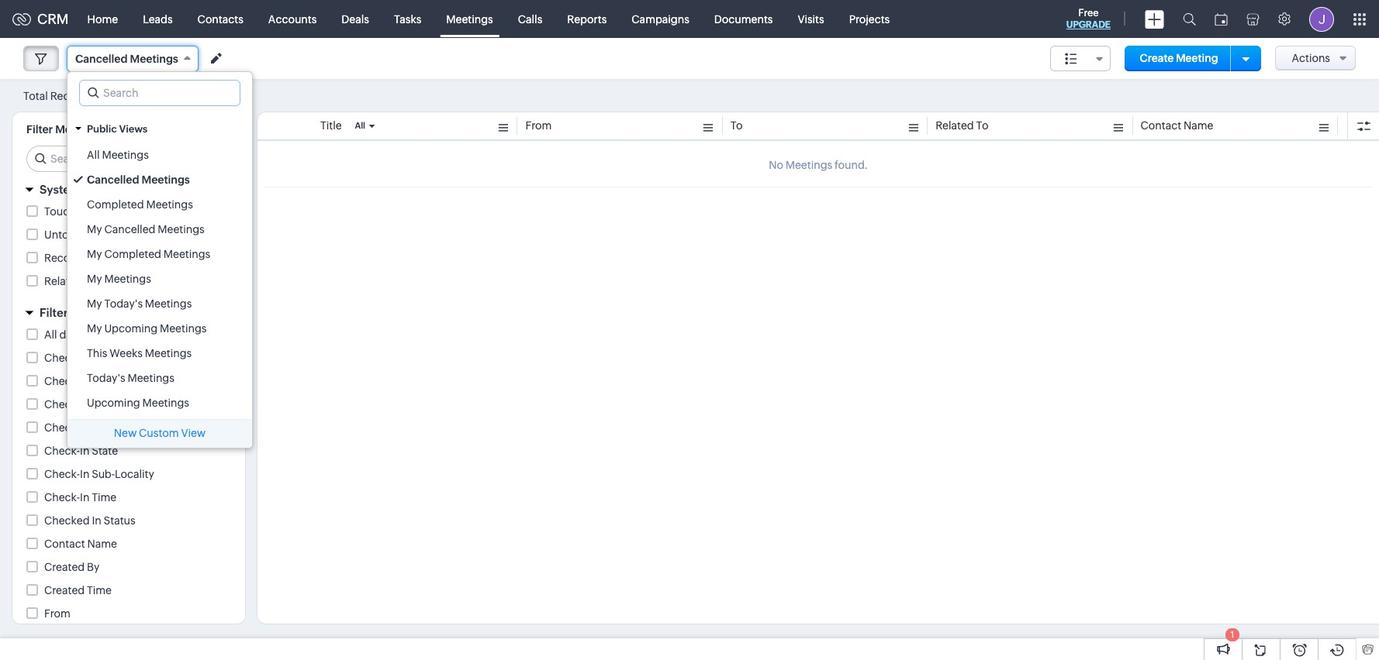 Task type: vqa. For each thing, say whether or not it's contained in the screenshot.
"Deals" at the left top of the page
yes



Task type: locate. For each thing, give the bounding box(es) containing it.
check-in time
[[44, 492, 117, 504]]

check- down all day
[[44, 352, 80, 365]]

records up fields
[[85, 275, 126, 288]]

action up related records action
[[83, 252, 116, 264]]

upcoming
[[104, 323, 158, 335], [87, 397, 140, 410]]

tasks
[[394, 13, 421, 25]]

contacts link
[[185, 0, 256, 38]]

check- for check-in city
[[44, 399, 80, 411]]

in for status
[[92, 515, 101, 527]]

views
[[119, 123, 148, 135]]

1 vertical spatial all
[[87, 149, 100, 161]]

in up 'checked in status'
[[80, 492, 90, 504]]

logo image
[[12, 13, 31, 25]]

touched records
[[44, 206, 133, 218]]

records for untouched
[[103, 229, 145, 241]]

1 horizontal spatial related
[[936, 119, 974, 132]]

1 to from the left
[[730, 119, 743, 132]]

in left status
[[92, 515, 101, 527]]

completed meetings
[[87, 199, 193, 211]]

filter by fields
[[40, 306, 120, 320]]

in left state
[[80, 445, 90, 458]]

contact down create
[[1141, 119, 1181, 132]]

0 horizontal spatial all
[[44, 329, 57, 341]]

my
[[87, 223, 102, 236], [87, 248, 102, 261], [87, 273, 102, 285], [87, 298, 102, 310], [87, 323, 102, 335]]

by
[[70, 306, 85, 320], [92, 375, 104, 388], [87, 562, 99, 574]]

my down fields
[[87, 323, 102, 335]]

filter down total
[[26, 123, 53, 136]]

created for created time
[[44, 585, 85, 597]]

new custom view
[[114, 427, 206, 440]]

1 created from the top
[[44, 562, 85, 574]]

my down record action
[[87, 273, 102, 285]]

name down 'checked in status'
[[87, 538, 117, 551]]

2 check- from the top
[[44, 375, 80, 388]]

0 vertical spatial by
[[70, 306, 85, 320]]

meetings up my completed meetings
[[158, 223, 205, 236]]

check- up check-in city
[[44, 375, 80, 388]]

meetings left calls link
[[446, 13, 493, 25]]

by up day
[[70, 306, 85, 320]]

locality
[[115, 468, 154, 481]]

all for all meetings
[[87, 149, 100, 161]]

1 horizontal spatial action
[[129, 275, 162, 288]]

actions
[[1292, 52, 1330, 64]]

records up my completed meetings
[[103, 229, 145, 241]]

create menu image
[[1145, 10, 1164, 28]]

check- down check-in by
[[44, 399, 80, 411]]

5 my from the top
[[87, 323, 102, 335]]

cancelled down completed meetings
[[104, 223, 155, 236]]

check- down check-in country
[[44, 445, 80, 458]]

7 check- from the top
[[44, 492, 80, 504]]

upgrade
[[1066, 19, 1111, 30]]

0 vertical spatial cancelled
[[75, 53, 128, 65]]

2 created from the top
[[44, 585, 85, 597]]

Search text field
[[80, 81, 240, 105]]

upcoming up weeks
[[104, 323, 158, 335]]

contact
[[1141, 119, 1181, 132], [44, 538, 85, 551]]

created up created time
[[44, 562, 85, 574]]

meetings up completed meetings
[[142, 174, 190, 186]]

1 horizontal spatial from
[[525, 119, 552, 132]]

1 vertical spatial contact name
[[44, 538, 117, 551]]

time down created by
[[87, 585, 112, 597]]

deals link
[[329, 0, 382, 38]]

campaigns link
[[619, 0, 702, 38]]

0 vertical spatial created
[[44, 562, 85, 574]]

0 vertical spatial action
[[83, 252, 116, 264]]

check- for check-in by
[[44, 375, 80, 388]]

action
[[83, 252, 116, 264], [129, 275, 162, 288]]

1 my from the top
[[87, 223, 102, 236]]

in for by
[[80, 375, 90, 388]]

2 vertical spatial by
[[87, 562, 99, 574]]

1 check- from the top
[[44, 352, 80, 365]]

contact name
[[1141, 119, 1213, 132], [44, 538, 117, 551]]

all
[[355, 121, 365, 130], [87, 149, 100, 161], [44, 329, 57, 341]]

cancelled meetings inside public views region
[[87, 174, 190, 186]]

check-in by
[[44, 375, 104, 388]]

completed
[[87, 199, 144, 211], [104, 248, 161, 261]]

all down public
[[87, 149, 100, 161]]

upcoming meetings
[[87, 397, 189, 410]]

today's down address
[[87, 372, 125, 385]]

my for my cancelled meetings
[[87, 223, 102, 236]]

state
[[92, 445, 118, 458]]

2 horizontal spatial all
[[355, 121, 365, 130]]

1 horizontal spatial all
[[87, 149, 100, 161]]

free
[[1078, 7, 1099, 19]]

1 horizontal spatial contact name
[[1141, 119, 1213, 132]]

check- up check-in time
[[44, 468, 80, 481]]

3 my from the top
[[87, 273, 102, 285]]

free upgrade
[[1066, 7, 1111, 30]]

filter inside dropdown button
[[40, 306, 68, 320]]

1 vertical spatial time
[[87, 585, 112, 597]]

1 vertical spatial cancelled
[[87, 174, 139, 186]]

system defined filters button
[[12, 176, 245, 203]]

0 vertical spatial contact name
[[1141, 119, 1213, 132]]

my down touched records
[[87, 223, 102, 236]]

meetings down views
[[102, 149, 149, 161]]

6 check- from the top
[[44, 468, 80, 481]]

reports link
[[555, 0, 619, 38]]

1 vertical spatial filter
[[40, 306, 68, 320]]

by up the city
[[92, 375, 104, 388]]

1 horizontal spatial name
[[1184, 119, 1213, 132]]

1 horizontal spatial to
[[976, 119, 988, 132]]

0 horizontal spatial to
[[730, 119, 743, 132]]

meetings down "my upcoming meetings"
[[145, 347, 192, 360]]

visits
[[798, 13, 824, 25]]

checked in status
[[44, 515, 135, 527]]

0 vertical spatial cancelled meetings
[[75, 53, 178, 65]]

by for filter
[[70, 306, 85, 320]]

touched
[[44, 206, 89, 218]]

title
[[320, 119, 342, 132]]

in for city
[[80, 399, 90, 411]]

created down created by
[[44, 585, 85, 597]]

contact name down create meeting button
[[1141, 119, 1213, 132]]

name down meeting
[[1184, 119, 1213, 132]]

1 vertical spatial upcoming
[[87, 397, 140, 410]]

meetings inside cancelled meetings field
[[130, 53, 178, 65]]

created by
[[44, 562, 99, 574]]

home
[[87, 13, 118, 25]]

visits link
[[785, 0, 837, 38]]

related
[[936, 119, 974, 132], [44, 275, 83, 288]]

filter for filter meetings by
[[26, 123, 53, 136]]

check- up checked
[[44, 492, 80, 504]]

my down related records action
[[87, 298, 102, 310]]

4 my from the top
[[87, 298, 102, 310]]

filter up all day
[[40, 306, 68, 320]]

3 check- from the top
[[44, 399, 80, 411]]

records for related
[[85, 275, 126, 288]]

cancelled
[[75, 53, 128, 65], [87, 174, 139, 186], [104, 223, 155, 236]]

search image
[[1183, 12, 1196, 26]]

meetings up 'my today's meetings'
[[104, 273, 151, 285]]

leads
[[143, 13, 173, 25]]

0 vertical spatial contact
[[1141, 119, 1181, 132]]

projects
[[849, 13, 890, 25]]

all for all day
[[44, 329, 57, 341]]

profile image
[[1309, 7, 1334, 31]]

contact down checked
[[44, 538, 85, 551]]

check- for check-in address
[[44, 352, 80, 365]]

upcoming up country
[[87, 397, 140, 410]]

search element
[[1174, 0, 1205, 38]]

my for my completed meetings
[[87, 248, 102, 261]]

all left day
[[44, 329, 57, 341]]

2 my from the top
[[87, 248, 102, 261]]

size image
[[1065, 52, 1077, 66]]

Cancelled Meetings field
[[67, 46, 198, 72]]

today's down my meetings
[[104, 298, 143, 310]]

1 vertical spatial related
[[44, 275, 83, 288]]

cancelled meetings
[[75, 53, 178, 65], [87, 174, 190, 186]]

filters
[[130, 183, 164, 196]]

in for sub-
[[80, 468, 90, 481]]

day
[[59, 329, 78, 341]]

in for state
[[80, 445, 90, 458]]

check-
[[44, 352, 80, 365], [44, 375, 80, 388], [44, 399, 80, 411], [44, 422, 80, 434], [44, 445, 80, 458], [44, 468, 80, 481], [44, 492, 80, 504]]

meetings up search text field
[[130, 53, 178, 65]]

contact name up created by
[[44, 538, 117, 551]]

in down "check-in address"
[[80, 375, 90, 388]]

record
[[44, 252, 81, 264]]

defined
[[83, 183, 127, 196]]

create meeting button
[[1124, 46, 1234, 71]]

in left sub-
[[80, 468, 90, 481]]

in left the city
[[80, 399, 90, 411]]

1 horizontal spatial contact
[[1141, 119, 1181, 132]]

0 horizontal spatial contact
[[44, 538, 85, 551]]

0 horizontal spatial from
[[44, 608, 70, 621]]

check- down check-in city
[[44, 422, 80, 434]]

5 check- from the top
[[44, 445, 80, 458]]

all right title
[[355, 121, 365, 130]]

4 check- from the top
[[44, 422, 80, 434]]

0 vertical spatial filter
[[26, 123, 53, 136]]

meetings down this weeks meetings
[[128, 372, 174, 385]]

my for my today's meetings
[[87, 298, 102, 310]]

1 vertical spatial cancelled meetings
[[87, 174, 190, 186]]

2 vertical spatial all
[[44, 329, 57, 341]]

meetings up "my upcoming meetings"
[[145, 298, 192, 310]]

in
[[80, 352, 90, 365], [80, 375, 90, 388], [80, 399, 90, 411], [80, 422, 90, 434], [80, 445, 90, 458], [80, 468, 90, 481], [80, 492, 90, 504], [92, 515, 101, 527]]

0 horizontal spatial related
[[44, 275, 83, 288]]

0 vertical spatial completed
[[87, 199, 144, 211]]

completed down my cancelled meetings
[[104, 248, 161, 261]]

cancelled meetings inside cancelled meetings field
[[75, 53, 178, 65]]

action up 'my today's meetings'
[[129, 275, 162, 288]]

in up check-in by
[[80, 352, 90, 365]]

records left 0
[[50, 90, 92, 102]]

completed down the defined
[[87, 199, 144, 211]]

1 vertical spatial from
[[44, 608, 70, 621]]

None field
[[1050, 46, 1111, 71]]

by inside "filter by fields" dropdown button
[[70, 306, 85, 320]]

0 vertical spatial related
[[936, 119, 974, 132]]

today's
[[104, 298, 143, 310], [87, 372, 125, 385]]

my for my meetings
[[87, 273, 102, 285]]

from
[[525, 119, 552, 132], [44, 608, 70, 621]]

meetings down 'my today's meetings'
[[160, 323, 207, 335]]

in for address
[[80, 352, 90, 365]]

created time
[[44, 585, 112, 597]]

1 vertical spatial action
[[129, 275, 162, 288]]

check- for check-in time
[[44, 492, 80, 504]]

create menu element
[[1136, 0, 1174, 38]]

0 vertical spatial all
[[355, 121, 365, 130]]

in up check-in state
[[80, 422, 90, 434]]

records
[[50, 90, 92, 102], [91, 206, 133, 218], [103, 229, 145, 241], [85, 275, 126, 288]]

by up created time
[[87, 562, 99, 574]]

check-in city
[[44, 399, 112, 411]]

cancelled inside field
[[75, 53, 128, 65]]

to
[[730, 119, 743, 132], [976, 119, 988, 132]]

custom
[[139, 427, 179, 440]]

1 vertical spatial contact
[[44, 538, 85, 551]]

1
[[1231, 631, 1234, 640]]

cancelled down all meetings
[[87, 174, 139, 186]]

all inside public views region
[[87, 149, 100, 161]]

1 vertical spatial name
[[87, 538, 117, 551]]

cancelled up 0
[[75, 53, 128, 65]]

public
[[87, 123, 117, 135]]

check- for check-in country
[[44, 422, 80, 434]]

name
[[1184, 119, 1213, 132], [87, 538, 117, 551]]

cancelled meetings down home
[[75, 53, 178, 65]]

my down untouched records at the left
[[87, 248, 102, 261]]

records down the defined
[[91, 206, 133, 218]]

time down sub-
[[92, 492, 117, 504]]

1 vertical spatial created
[[44, 585, 85, 597]]

cancelled meetings down search text box
[[87, 174, 190, 186]]



Task type: describe. For each thing, give the bounding box(es) containing it.
check- for check-in sub-locality
[[44, 468, 80, 481]]

crm
[[37, 11, 69, 27]]

1 vertical spatial completed
[[104, 248, 161, 261]]

deals
[[342, 13, 369, 25]]

weeks
[[110, 347, 143, 360]]

meetings link
[[434, 0, 506, 38]]

meetings up the new custom view
[[142, 397, 189, 410]]

filter by fields button
[[12, 299, 245, 327]]

all meetings
[[87, 149, 149, 161]]

0 horizontal spatial name
[[87, 538, 117, 551]]

country
[[92, 422, 133, 434]]

new
[[114, 427, 137, 440]]

records for total
[[50, 90, 92, 102]]

total
[[23, 90, 48, 102]]

create meeting
[[1140, 52, 1218, 64]]

status
[[104, 515, 135, 527]]

0 horizontal spatial contact name
[[44, 538, 117, 551]]

1 vertical spatial by
[[92, 375, 104, 388]]

Search text field
[[27, 147, 233, 171]]

my meetings
[[87, 273, 151, 285]]

0
[[94, 90, 101, 102]]

city
[[92, 399, 112, 411]]

sub-
[[92, 468, 115, 481]]

untouched
[[44, 229, 101, 241]]

2 to from the left
[[976, 119, 988, 132]]

checked
[[44, 515, 90, 527]]

accounts
[[268, 13, 317, 25]]

my for my upcoming meetings
[[87, 323, 102, 335]]

related for related to
[[936, 119, 974, 132]]

this
[[87, 347, 107, 360]]

public views
[[87, 123, 148, 135]]

documents
[[714, 13, 773, 25]]

0 vertical spatial from
[[525, 119, 552, 132]]

projects link
[[837, 0, 902, 38]]

filter meetings by
[[26, 123, 119, 136]]

2 vertical spatial cancelled
[[104, 223, 155, 236]]

0 horizontal spatial action
[[83, 252, 116, 264]]

related to
[[936, 119, 988, 132]]

my cancelled meetings
[[87, 223, 205, 236]]

related for related records action
[[44, 275, 83, 288]]

0 vertical spatial upcoming
[[104, 323, 158, 335]]

check-in state
[[44, 445, 118, 458]]

meetings inside "link"
[[446, 13, 493, 25]]

filter for filter by fields
[[40, 306, 68, 320]]

my today's meetings
[[87, 298, 192, 310]]

home link
[[75, 0, 130, 38]]

in for country
[[80, 422, 90, 434]]

in for time
[[80, 492, 90, 504]]

view
[[181, 427, 206, 440]]

create
[[1140, 52, 1174, 64]]

system
[[40, 183, 81, 196]]

today's meetings
[[87, 372, 174, 385]]

0 vertical spatial today's
[[104, 298, 143, 310]]

check-in address
[[44, 352, 133, 365]]

crm link
[[12, 11, 69, 27]]

check-in country
[[44, 422, 133, 434]]

record action
[[44, 252, 116, 264]]

0 vertical spatial time
[[92, 492, 117, 504]]

fields
[[87, 306, 120, 320]]

tasks link
[[382, 0, 434, 38]]

contacts
[[197, 13, 243, 25]]

profile element
[[1300, 0, 1343, 38]]

total records 0
[[23, 90, 101, 102]]

meetings left by
[[55, 123, 104, 136]]

public views region
[[67, 143, 252, 416]]

campaigns
[[632, 13, 689, 25]]

meetings down my cancelled meetings
[[164, 248, 210, 261]]

this weeks meetings
[[87, 347, 192, 360]]

by
[[106, 123, 119, 136]]

accounts link
[[256, 0, 329, 38]]

untouched records
[[44, 229, 145, 241]]

all day
[[44, 329, 78, 341]]

meetings down filters
[[146, 199, 193, 211]]

system defined filters
[[40, 183, 164, 196]]

records for touched
[[91, 206, 133, 218]]

check- for check-in state
[[44, 445, 80, 458]]

related records action
[[44, 275, 162, 288]]

leads link
[[130, 0, 185, 38]]

all for all
[[355, 121, 365, 130]]

new custom view link
[[67, 420, 252, 448]]

by for created
[[87, 562, 99, 574]]

check-in sub-locality
[[44, 468, 154, 481]]

meeting
[[1176, 52, 1218, 64]]

calls
[[518, 13, 542, 25]]

calls link
[[506, 0, 555, 38]]

calendar image
[[1215, 13, 1228, 25]]

address
[[92, 352, 133, 365]]

documents link
[[702, 0, 785, 38]]

my completed meetings
[[87, 248, 210, 261]]

1 vertical spatial today's
[[87, 372, 125, 385]]

reports
[[567, 13, 607, 25]]

public views button
[[67, 116, 252, 143]]

created for created by
[[44, 562, 85, 574]]

0 vertical spatial name
[[1184, 119, 1213, 132]]

my upcoming meetings
[[87, 323, 207, 335]]



